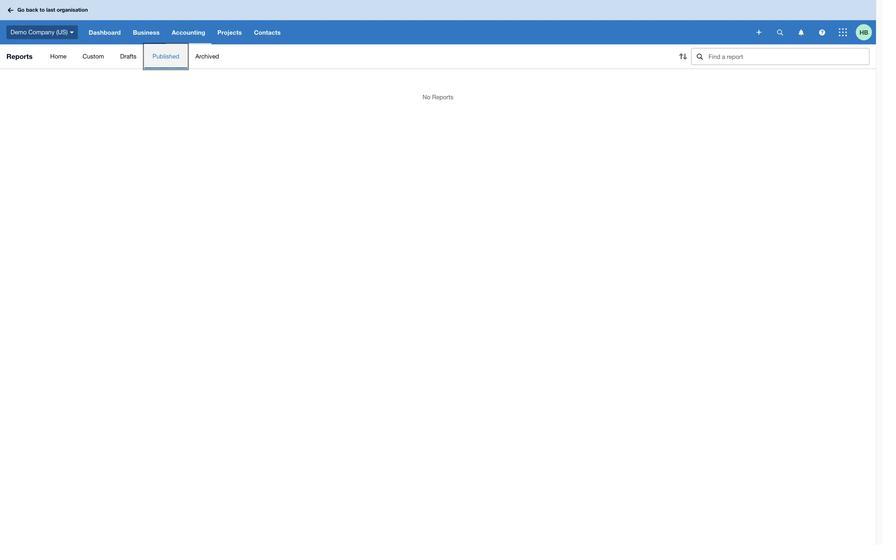 Task type: describe. For each thing, give the bounding box(es) containing it.
1 horizontal spatial reports
[[432, 94, 454, 100]]

svg image inside go back to last organisation link
[[8, 7, 13, 13]]

Find a report text field
[[708, 48, 869, 65]]

go back to last organisation
[[17, 7, 88, 13]]

projects
[[217, 29, 242, 36]]

custom
[[83, 53, 104, 60]]

accounting
[[172, 29, 205, 36]]

svg image inside demo company (us) popup button
[[70, 31, 74, 33]]

contacts
[[254, 29, 281, 36]]

published link
[[144, 44, 187, 69]]

go
[[17, 7, 25, 13]]

published
[[153, 53, 179, 60]]

custom link
[[75, 44, 112, 69]]

archived
[[195, 53, 219, 60]]

(us)
[[56, 29, 68, 35]]

back
[[26, 7, 38, 13]]

published menu item
[[144, 44, 187, 69]]

sort reports image
[[675, 48, 691, 65]]

home link
[[42, 44, 75, 69]]

accounting button
[[166, 20, 211, 44]]

contacts button
[[248, 20, 287, 44]]

menu containing home
[[42, 44, 669, 69]]

drafts
[[120, 53, 136, 60]]

business button
[[127, 20, 166, 44]]



Task type: locate. For each thing, give the bounding box(es) containing it.
reports right no
[[432, 94, 454, 100]]

svg image
[[819, 29, 825, 35], [757, 30, 762, 35]]

navigation containing dashboard
[[83, 20, 751, 44]]

archived link
[[187, 44, 227, 69]]

hb
[[860, 28, 868, 36]]

home
[[50, 53, 67, 60]]

1 vertical spatial reports
[[432, 94, 454, 100]]

last
[[46, 7, 55, 13]]

reports down demo
[[6, 52, 33, 61]]

projects button
[[211, 20, 248, 44]]

demo company (us)
[[10, 29, 68, 35]]

business
[[133, 29, 160, 36]]

None field
[[691, 48, 870, 65]]

demo company (us) button
[[0, 20, 83, 44]]

dashboard link
[[83, 20, 127, 44]]

0 horizontal spatial svg image
[[757, 30, 762, 35]]

navigation
[[83, 20, 751, 44]]

menu
[[42, 44, 669, 69]]

1 horizontal spatial svg image
[[819, 29, 825, 35]]

no
[[423, 94, 430, 100]]

hb button
[[856, 20, 876, 44]]

banner
[[0, 0, 876, 44]]

banner containing hb
[[0, 0, 876, 44]]

go back to last organisation link
[[5, 3, 93, 17]]

dashboard
[[89, 29, 121, 36]]

drafts link
[[112, 44, 144, 69]]

to
[[40, 7, 45, 13]]

demo
[[10, 29, 27, 35]]

navigation inside banner
[[83, 20, 751, 44]]

organisation
[[57, 7, 88, 13]]

company
[[28, 29, 55, 35]]

0 horizontal spatial reports
[[6, 52, 33, 61]]

reports
[[6, 52, 33, 61], [432, 94, 454, 100]]

0 vertical spatial reports
[[6, 52, 33, 61]]

svg image
[[8, 7, 13, 13], [839, 28, 847, 36], [777, 29, 783, 35], [799, 29, 804, 35], [70, 31, 74, 33]]

no reports
[[423, 94, 454, 100]]



Task type: vqa. For each thing, say whether or not it's contained in the screenshot.
2nd 20,000.00 link from the right
no



